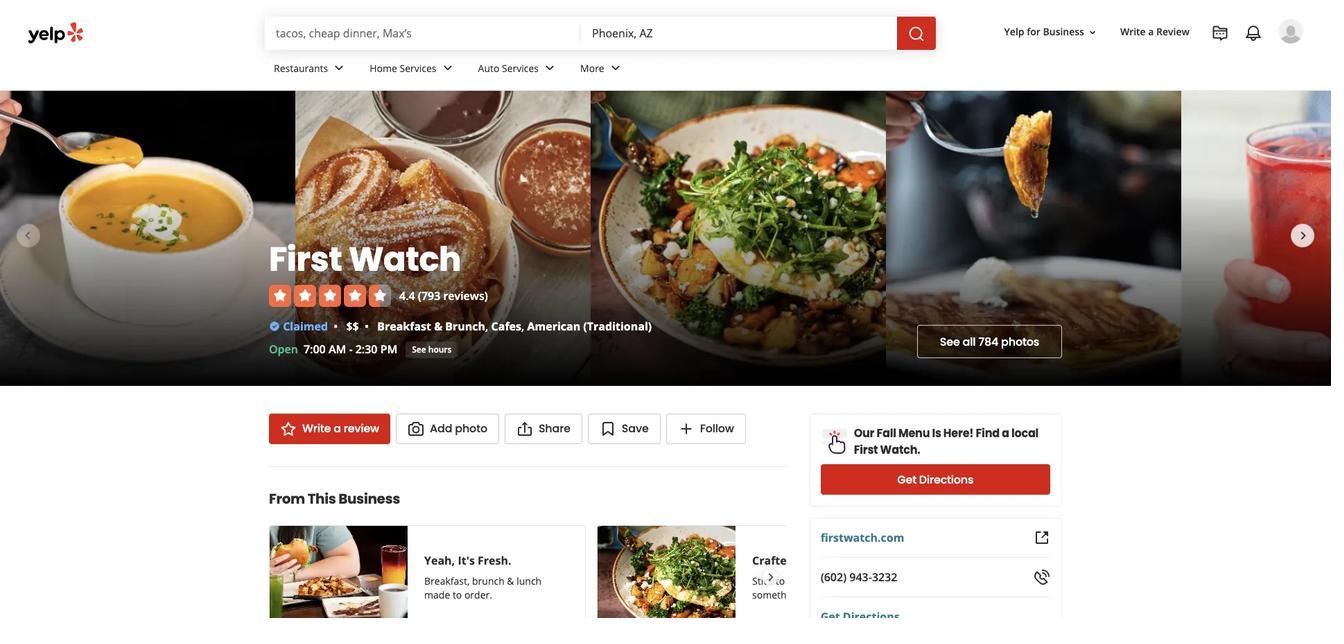 Task type: locate. For each thing, give the bounding box(es) containing it.
0 vertical spatial to
[[776, 575, 785, 588]]

open 7:00 am - 2:30 pm
[[269, 342, 398, 357]]

0 horizontal spatial ,
[[486, 319, 489, 334]]

more
[[581, 61, 605, 75]]

pm
[[381, 342, 398, 357]]

1 horizontal spatial write
[[1121, 25, 1146, 38]]

add photo link
[[396, 414, 499, 445]]

business left 16 chevron down v2 icon
[[1044, 25, 1085, 38]]

None field
[[276, 26, 570, 41], [592, 26, 887, 41]]

see left hours
[[412, 344, 426, 356]]

a left classic
[[788, 575, 793, 588]]

yelp for business
[[1005, 25, 1085, 38]]

to inside yeah, it's fresh. breakfast, brunch & lunch made to order.
[[453, 589, 462, 602]]

1 horizontal spatial previous image
[[278, 570, 293, 586]]

4 photo of first watch - phoenix, az, us. image from the left
[[887, 91, 1182, 386]]

inspire
[[813, 554, 852, 569]]

1 none field from the left
[[276, 26, 570, 41]]

local
[[1012, 426, 1039, 442]]

24 chevron down v2 image for more
[[607, 60, 624, 77]]

see all 784 photos link
[[918, 325, 1063, 359]]

business for yelp for business
[[1044, 25, 1085, 38]]

1 horizontal spatial &
[[507, 575, 514, 588]]

write a review link
[[1115, 20, 1196, 45]]

0 horizontal spatial write
[[302, 421, 331, 437]]

5 photo of first watch - phoenix, az, us. image from the left
[[1182, 91, 1332, 386]]

943-
[[850, 570, 873, 585]]

& left the lunch
[[507, 575, 514, 588]]

greg r. image
[[1279, 19, 1304, 44]]

a left review at the top right
[[1149, 25, 1155, 38]]

business inside button
[[1044, 25, 1085, 38]]

0 vertical spatial previous image
[[19, 227, 36, 244]]

breakfast
[[377, 319, 431, 334]]

0 horizontal spatial none field
[[276, 26, 570, 41]]

services inside home services link
[[400, 61, 437, 75]]

(traditional)
[[584, 319, 652, 334]]

none field find
[[276, 26, 570, 41]]

here!
[[944, 426, 974, 442]]

write right 24 star v2 image
[[302, 421, 331, 437]]

watch
[[349, 237, 461, 283]]

classic
[[796, 575, 825, 588]]

0 horizontal spatial previous image
[[19, 227, 36, 244]]

0 vertical spatial write
[[1121, 25, 1146, 38]]

cafes link
[[492, 319, 522, 334]]

none field up 'business categories' element
[[592, 26, 887, 41]]

, left american
[[522, 319, 525, 334]]

1 vertical spatial &
[[507, 575, 514, 588]]

user actions element
[[994, 17, 1324, 103]]

2 24 chevron down v2 image from the left
[[439, 60, 456, 77]]

24 share v2 image
[[517, 421, 533, 438]]

784
[[979, 334, 999, 350]]

2 horizontal spatial 24 chevron down v2 image
[[607, 60, 624, 77]]

1 horizontal spatial to
[[776, 575, 785, 588]]

write left review at the top right
[[1121, 25, 1146, 38]]

next image
[[763, 570, 778, 586]]

menu
[[899, 426, 930, 442]]

1 vertical spatial first
[[854, 443, 879, 459]]

firstwatch.com link
[[821, 531, 905, 546]]

2 none field from the left
[[592, 26, 887, 41]]

1 24 chevron down v2 image from the left
[[331, 60, 348, 77]]

see for see all 784 photos
[[940, 334, 960, 350]]

hours
[[429, 344, 452, 356]]

to
[[776, 575, 785, 588], [453, 589, 462, 602]]

is
[[933, 426, 942, 442]]

see hours
[[412, 344, 452, 356]]

&
[[434, 319, 443, 334], [507, 575, 514, 588]]

1 horizontal spatial 24 chevron down v2 image
[[439, 60, 456, 77]]

this
[[308, 490, 336, 509]]

services inside auto services link
[[502, 61, 539, 75]]

stick
[[753, 575, 774, 588]]

0 horizontal spatial to
[[453, 589, 462, 602]]

24 chevron down v2 image inside restaurants link
[[331, 60, 348, 77]]

a inside crafted to inspire stick to a classic or try something new!
[[788, 575, 793, 588]]

get directions link
[[821, 465, 1051, 495]]

brunch
[[446, 319, 486, 334]]

new!
[[803, 589, 825, 602]]

& up hours
[[434, 319, 443, 334]]

american
[[528, 319, 581, 334]]

review
[[344, 421, 380, 437]]

services right 'home'
[[400, 61, 437, 75]]

to
[[797, 554, 810, 569]]

more link
[[570, 50, 635, 90]]

claimed link
[[283, 319, 328, 334]]

None search field
[[265, 17, 939, 50]]

watch.
[[881, 443, 921, 459]]

services
[[400, 61, 437, 75], [502, 61, 539, 75]]

previous image
[[19, 227, 36, 244], [278, 570, 293, 586]]

0 horizontal spatial see
[[412, 344, 426, 356]]

24 chevron down v2 image left auto
[[439, 60, 456, 77]]

,
[[486, 319, 489, 334], [522, 319, 525, 334]]

first up 4.4 star rating image
[[269, 237, 342, 283]]

breakfast,
[[425, 575, 470, 588]]

get
[[898, 472, 917, 488]]

24 chevron down v2 image for restaurants
[[331, 60, 348, 77]]

get directions
[[898, 472, 974, 488]]

restaurants link
[[263, 50, 359, 90]]

save button
[[588, 414, 661, 445]]

(793
[[418, 289, 441, 304]]

to up something
[[776, 575, 785, 588]]

1 horizontal spatial services
[[502, 61, 539, 75]]

for
[[1028, 25, 1041, 38]]

first
[[269, 237, 342, 283], [854, 443, 879, 459]]

1 vertical spatial business
[[339, 490, 400, 509]]

see left the all
[[940, 334, 960, 350]]

1 horizontal spatial ,
[[522, 319, 525, 334]]

24 chevron down v2 image right 'more'
[[607, 60, 624, 77]]

0 vertical spatial &
[[434, 319, 443, 334]]

business right this
[[339, 490, 400, 509]]

1 horizontal spatial none field
[[592, 26, 887, 41]]

0 vertical spatial business
[[1044, 25, 1085, 38]]

24 chevron down v2 image inside home services link
[[439, 60, 456, 77]]

a right find
[[1002, 426, 1010, 442]]

it's
[[458, 554, 475, 569]]

see inside 'link'
[[940, 334, 960, 350]]

see for see hours
[[412, 344, 426, 356]]

follow
[[700, 421, 734, 437]]

(602)
[[821, 570, 847, 585]]

share button
[[505, 414, 583, 445]]

business categories element
[[263, 50, 1304, 90]]

business
[[1044, 25, 1085, 38], [339, 490, 400, 509]]

0 horizontal spatial &
[[434, 319, 443, 334]]

first inside our fall menu is here! find a local first watch.
[[854, 443, 879, 459]]

brunch
[[472, 575, 505, 588]]

to down breakfast, on the left of page
[[453, 589, 462, 602]]

lunch
[[517, 575, 542, 588]]

1 photo of first watch - phoenix, az, us. image from the left
[[0, 91, 296, 386]]

0 horizontal spatial 24 chevron down v2 image
[[331, 60, 348, 77]]

24 chevron down v2 image right the restaurants
[[331, 60, 348, 77]]

from
[[269, 490, 305, 509]]

write inside user actions element
[[1121, 25, 1146, 38]]

0 horizontal spatial services
[[400, 61, 437, 75]]

none field up home services link
[[276, 26, 570, 41]]

1 horizontal spatial business
[[1044, 25, 1085, 38]]

1 vertical spatial to
[[453, 589, 462, 602]]

0 horizontal spatial first
[[269, 237, 342, 283]]

4.4
[[400, 289, 415, 304]]

first down our
[[854, 443, 879, 459]]

3 24 chevron down v2 image from the left
[[607, 60, 624, 77]]

a left review
[[334, 421, 341, 437]]

reviews)
[[444, 289, 488, 304]]

1 vertical spatial write
[[302, 421, 331, 437]]

auto
[[478, 61, 500, 75]]

4.4 star rating image
[[269, 285, 391, 307]]

a
[[1149, 25, 1155, 38], [334, 421, 341, 437], [1002, 426, 1010, 442], [788, 575, 793, 588]]

order.
[[465, 589, 493, 602]]

Find text field
[[276, 26, 570, 41]]

0 vertical spatial first
[[269, 237, 342, 283]]

photo of first watch - phoenix, az, us. image
[[0, 91, 296, 386], [296, 91, 591, 386], [591, 91, 887, 386], [887, 91, 1182, 386], [1182, 91, 1332, 386]]

1 services from the left
[[400, 61, 437, 75]]

24 chevron down v2 image for home services
[[439, 60, 456, 77]]

add photo
[[430, 421, 488, 437]]

services left 24 chevron down v2 icon
[[502, 61, 539, 75]]

, left cafes link
[[486, 319, 489, 334]]

1 horizontal spatial first
[[854, 443, 879, 459]]

24 chevron down v2 image
[[331, 60, 348, 77], [439, 60, 456, 77], [607, 60, 624, 77]]

1 vertical spatial previous image
[[278, 570, 293, 586]]

1 horizontal spatial see
[[940, 334, 960, 350]]

from this business
[[269, 490, 400, 509]]

24 camera v2 image
[[408, 421, 425, 438]]

24 chevron down v2 image inside more link
[[607, 60, 624, 77]]

search image
[[909, 25, 925, 42]]

breakfast & brunch , cafes , american (traditional)
[[377, 319, 652, 334]]

breakfast & brunch link
[[377, 319, 486, 334]]

2 services from the left
[[502, 61, 539, 75]]

0 horizontal spatial business
[[339, 490, 400, 509]]

yelp for business button
[[999, 20, 1104, 45]]

previous image for next icon
[[19, 227, 36, 244]]



Task type: vqa. For each thing, say whether or not it's contained in the screenshot.
the left 24 chevron down v2 icon
yes



Task type: describe. For each thing, give the bounding box(es) containing it.
restaurants
[[274, 61, 328, 75]]

share
[[539, 421, 571, 437]]

services for auto services
[[502, 61, 539, 75]]

review
[[1157, 25, 1190, 38]]

a inside our fall menu is here! find a local first watch.
[[1002, 426, 1010, 442]]

16 chevron down v2 image
[[1088, 27, 1099, 38]]

home services
[[370, 61, 437, 75]]

photo
[[455, 421, 488, 437]]

a inside write a review link
[[334, 421, 341, 437]]

home
[[370, 61, 397, 75]]

& inside yeah, it's fresh. breakfast, brunch & lunch made to order.
[[507, 575, 514, 588]]

home services link
[[359, 50, 467, 90]]

made
[[425, 589, 450, 602]]

a inside write a review link
[[1149, 25, 1155, 38]]

next image
[[1296, 227, 1312, 244]]

auto services
[[478, 61, 539, 75]]

firstwatch.com
[[821, 531, 905, 546]]

add
[[430, 421, 453, 437]]

american (traditional) link
[[528, 319, 652, 334]]

write a review link
[[269, 414, 391, 445]]

services for home services
[[400, 61, 437, 75]]

something
[[753, 589, 801, 602]]

Near text field
[[592, 26, 887, 41]]

cafes
[[492, 319, 522, 334]]

yeah,
[[425, 554, 455, 569]]

write a review
[[1121, 25, 1190, 38]]

projects image
[[1213, 25, 1229, 42]]

$$
[[346, 319, 359, 334]]

write a review
[[302, 421, 380, 437]]

4.4 (793 reviews)
[[400, 289, 488, 304]]

am
[[329, 342, 346, 357]]

2:30
[[356, 342, 378, 357]]

notifications image
[[1246, 25, 1263, 42]]

business for from this business
[[339, 490, 400, 509]]

24 add v2 image
[[678, 421, 695, 438]]

claimed
[[283, 319, 328, 334]]

previous image for next image
[[278, 570, 293, 586]]

crafted to inspire stick to a classic or try something new!
[[753, 554, 852, 602]]

directions
[[920, 472, 974, 488]]

try
[[840, 575, 852, 588]]

16 claim filled v2 image
[[269, 321, 280, 332]]

follow button
[[666, 414, 746, 445]]

24 star v2 image
[[280, 421, 297, 438]]

save
[[622, 421, 649, 437]]

2 photo of first watch - phoenix, az, us. image from the left
[[296, 91, 591, 386]]

write for write a review
[[1121, 25, 1146, 38]]

3232
[[873, 570, 898, 585]]

-
[[349, 342, 353, 357]]

24 phone v2 image
[[1034, 570, 1051, 586]]

to inside crafted to inspire stick to a classic or try something new!
[[776, 575, 785, 588]]

from this business element
[[247, 467, 914, 619]]

find
[[976, 426, 1000, 442]]

7:00
[[304, 342, 326, 357]]

our
[[854, 426, 875, 442]]

photos
[[1002, 334, 1040, 350]]

fresh.
[[478, 554, 512, 569]]

(793 reviews) link
[[418, 289, 488, 304]]

1 , from the left
[[486, 319, 489, 334]]

yeah, it's fresh. breakfast, brunch & lunch made to order.
[[425, 554, 542, 602]]

first watch
[[269, 237, 461, 283]]

none field the near
[[592, 26, 887, 41]]

open
[[269, 342, 298, 357]]

2 , from the left
[[522, 319, 525, 334]]

24 external link v2 image
[[1034, 530, 1051, 547]]

all
[[963, 334, 976, 350]]

24 chevron down v2 image
[[542, 60, 558, 77]]

24 save outline v2 image
[[600, 421, 617, 438]]

write for write a review
[[302, 421, 331, 437]]

(602) 943-3232
[[821, 570, 898, 585]]

yelp
[[1005, 25, 1025, 38]]

our fall menu is here! find a local first watch.
[[854, 426, 1039, 459]]

see hours link
[[406, 342, 458, 359]]

see all 784 photos
[[940, 334, 1040, 350]]

auto services link
[[467, 50, 570, 90]]

fall
[[877, 426, 897, 442]]

crafted
[[753, 554, 794, 569]]

3 photo of first watch - phoenix, az, us. image from the left
[[591, 91, 887, 386]]

or
[[827, 575, 837, 588]]



